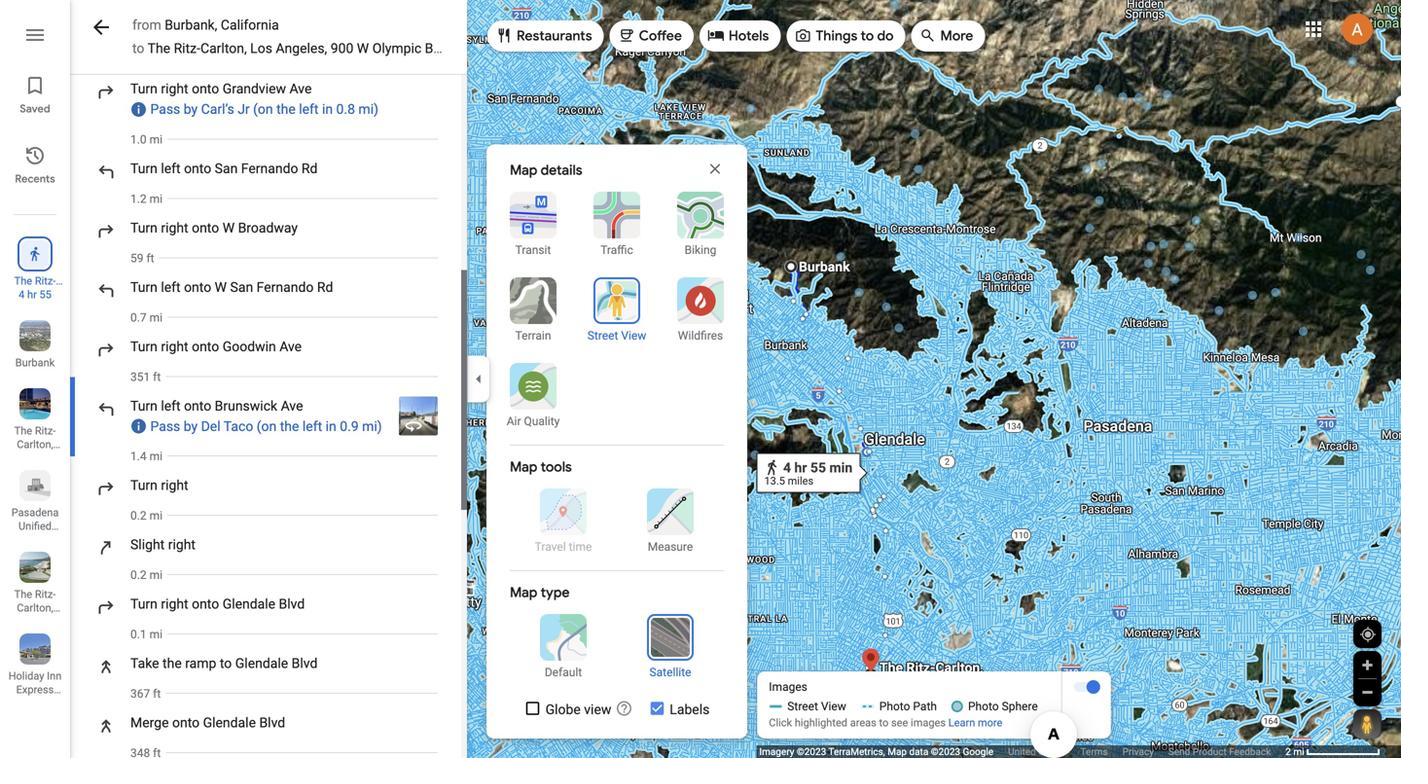 Task type: vqa. For each thing, say whether or not it's contained in the screenshot.
Zoom out and see the world in 3D tooltip
yes



Task type: locate. For each thing, give the bounding box(es) containing it.
ritz- down burbank,
[[174, 40, 200, 56]]

59 ft
[[130, 251, 154, 265]]

los right blvd,
[[457, 40, 479, 56]]

0.2
[[130, 509, 147, 523], [130, 568, 147, 582]]

to inside  things to do
[[861, 27, 874, 45]]

street
[[587, 329, 618, 343], [787, 700, 818, 713]]

pass for left
[[150, 418, 180, 434]]

2 vertical spatial carlton,
[[17, 602, 53, 614]]

carlton, inside the ritz- carlton, laguna niguel
[[17, 602, 53, 614]]

travel time
[[535, 540, 592, 554]]

ave right 'goodwin'
[[279, 338, 302, 354]]

mi up slight right
[[149, 509, 163, 523]]

turn left onto san fernando rd
[[130, 160, 318, 176]]

turn for turn left onto w san fernando rd
[[130, 279, 158, 295]]

mi right "1.4"
[[149, 450, 163, 463]]

san inside holiday inn express mira mesa- san diego
[[11, 711, 29, 723]]

satellite
[[650, 666, 691, 679]]

wildfires
[[678, 329, 723, 343]]

information tooltip up 1.0
[[130, 102, 147, 117]]

ft right 59
[[146, 251, 154, 265]]

the for grandview
[[276, 101, 296, 117]]

351
[[130, 370, 150, 384]]

air
[[507, 415, 521, 428]]

1 horizontal spatial street view
[[787, 700, 846, 713]]

carlton, for the ritz- carlton, los angeles
[[17, 438, 53, 451]]

pass by carl's jr (on the left in 0.8 mi)
[[150, 101, 378, 117]]

to left do
[[861, 27, 874, 45]]

0 vertical spatial pass
[[150, 101, 180, 117]]

street view inside street view button
[[587, 329, 646, 343]]

turn up 0.1 mi
[[130, 596, 158, 612]]

del
[[201, 418, 221, 434]]

right down 0.7 mi
[[161, 338, 188, 354]]

turn for turn left onto san fernando rd
[[130, 160, 158, 176]]

1 vertical spatial ft
[[153, 370, 161, 384]]

the right taco
[[280, 418, 299, 434]]

0 vertical spatial carlton,
[[200, 40, 247, 56]]

onto down turn left onto san fernando rd at the left of page
[[192, 220, 219, 236]]

left up 0.7 mi
[[161, 279, 181, 295]]

the inside from burbank, california to the ritz-carlton, los angeles, 900 w olympic blvd, los angeles, ca 90015
[[148, 40, 170, 56]]

carlton, inside the ritz- carlton, los angeles
[[17, 438, 53, 451]]

turn down 351 ft
[[130, 398, 158, 414]]

3 turn from the top
[[130, 220, 158, 236]]

angeles,
[[276, 40, 327, 56], [482, 40, 534, 56]]

1 horizontal spatial view
[[821, 700, 846, 713]]

pass up 1.0 mi
[[150, 101, 180, 117]]

turn down 1.0 mi
[[130, 160, 158, 176]]

more
[[978, 717, 1003, 729]]

1 photo from the left
[[879, 700, 910, 713]]

351 ft
[[130, 370, 161, 384]]

the down grandview
[[276, 101, 296, 117]]

blvd,
[[425, 40, 454, 56]]

the up angeles
[[14, 425, 32, 437]]

hr
[[27, 289, 37, 301]]

1 horizontal spatial los
[[250, 40, 272, 56]]

(on right taco
[[257, 418, 277, 434]]

transit button
[[498, 192, 568, 258]]

details
[[541, 162, 582, 179]]

1 0.2 from the top
[[130, 509, 147, 523]]

0 vertical spatial ritz-
[[174, 40, 200, 56]]

show street view coverage image
[[1354, 709, 1381, 739]]

mi)
[[358, 101, 378, 117], [362, 418, 382, 434]]

ave up pass by carl's jr (on the left in 0.8 mi)
[[289, 81, 312, 97]]

turn up 1.0 mi
[[130, 81, 158, 97]]

0 vertical spatial w
[[357, 40, 369, 56]]

onto left 'goodwin'
[[192, 338, 219, 354]]

travel
[[535, 540, 566, 554]]

ft right '351'
[[153, 370, 161, 384]]

©2023
[[797, 746, 826, 758], [931, 746, 960, 758]]

0 vertical spatial information tooltip
[[130, 102, 147, 117]]

1 angeles, from the left
[[276, 40, 327, 56]]

pass by del taco (on the left in 0.9 mi)
[[150, 418, 382, 434]]

privacy
[[1123, 746, 1154, 758]]

measure button
[[628, 488, 713, 555]]

type
[[541, 584, 570, 601]]

los up angeles
[[26, 452, 44, 464]]

in for 0.9
[[326, 418, 336, 434]]

7 turn from the top
[[130, 477, 158, 493]]

right right slight
[[168, 537, 196, 553]]

los down california on the left top of the page
[[250, 40, 272, 56]]

1 vertical spatial ave
[[279, 338, 302, 354]]

mi right 1.0
[[149, 133, 163, 146]]

click highlighted areas to see images learn more
[[769, 717, 1003, 729]]

view
[[621, 329, 646, 343], [821, 700, 846, 713]]

to for from burbank, california to the ritz-carlton, los angeles, 900 w olympic blvd, los angeles, ca 90015
[[132, 40, 144, 56]]

view up highlighted
[[821, 700, 846, 713]]

turn down 0.7 mi
[[130, 338, 158, 354]]

traffic
[[601, 243, 633, 257]]

left up 1.4 mi on the bottom of the page
[[161, 398, 181, 414]]

recents button
[[0, 136, 70, 191]]

1 vertical spatial the
[[14, 425, 32, 437]]

street view up highlighted
[[787, 700, 846, 713]]

burbank
[[15, 357, 55, 369]]

0 horizontal spatial los
[[26, 452, 44, 464]]

0 horizontal spatial street
[[587, 329, 618, 343]]

pass
[[150, 101, 180, 117], [150, 418, 180, 434]]

2 turn from the top
[[130, 160, 158, 176]]

biking button
[[666, 192, 736, 258]]

 hotels
[[707, 25, 769, 46]]

glendale up take the ramp to glendale blvd
[[223, 596, 275, 612]]

0 vertical spatial street
[[587, 329, 618, 343]]

turn right onto goodwin ave
[[130, 338, 302, 354]]

1 vertical spatial view
[[821, 700, 846, 713]]

1 horizontal spatial ©2023
[[931, 746, 960, 758]]

glendale right ramp
[[235, 655, 288, 672]]

to inside region
[[220, 655, 232, 672]]

ave for turn right onto goodwin ave
[[279, 338, 302, 354]]

mi) for pass by del taco (on the left in 0.9 mi)
[[362, 418, 382, 434]]

angeles, left ca
[[482, 40, 534, 56]]

in for 0.8
[[322, 101, 333, 117]]

ave
[[289, 81, 312, 97], [279, 338, 302, 354], [281, 398, 303, 414]]

1 horizontal spatial street
[[787, 700, 818, 713]]

menu image
[[23, 23, 47, 47]]

map
[[510, 162, 537, 179], [510, 458, 537, 476], [510, 584, 537, 601], [888, 746, 907, 758]]

in left 0.9
[[326, 418, 336, 434]]

w
[[357, 40, 369, 56], [223, 220, 235, 236], [215, 279, 227, 295]]

the right take
[[163, 655, 182, 672]]

2 vertical spatial the
[[14, 588, 32, 600]]

street right terrain
[[587, 329, 618, 343]]

footer inside google maps element
[[759, 745, 1286, 758]]

map left details
[[510, 162, 537, 179]]

school
[[19, 534, 51, 546]]

san
[[215, 160, 238, 176], [230, 279, 253, 295], [11, 711, 29, 723]]

2 0.2 from the top
[[130, 568, 147, 582]]

0 vertical spatial san
[[215, 160, 238, 176]]

carlton, down california on the left top of the page
[[200, 40, 247, 56]]

onto up carl's
[[192, 81, 219, 97]]

street inside button
[[587, 329, 618, 343]]

onto up del
[[184, 398, 211, 414]]

sphere
[[1002, 700, 1038, 713]]

in
[[322, 101, 333, 117], [326, 418, 336, 434]]

2 vertical spatial ritz-
[[35, 588, 56, 600]]

0.2 down slight
[[130, 568, 147, 582]]

view inside button
[[621, 329, 646, 343]]

turn down 59 ft
[[130, 279, 158, 295]]

onto right merge
[[172, 715, 200, 731]]

1 ©2023 from the left
[[797, 746, 826, 758]]

1 horizontal spatial angeles,
[[482, 40, 534, 56]]

2 vertical spatial ave
[[281, 398, 303, 414]]

zoom in image
[[1360, 658, 1375, 672]]

pass for right
[[150, 101, 180, 117]]

carlton,
[[200, 40, 247, 56], [17, 438, 53, 451], [17, 602, 53, 614]]

Default radio
[[521, 614, 606, 680]]

turn down 1.4 mi on the bottom of the page
[[130, 477, 158, 493]]

to for take the ramp to glendale blvd
[[220, 655, 232, 672]]

onto for grandview ave
[[192, 81, 219, 97]]

san down carl's
[[215, 160, 238, 176]]

left for turn left onto w san fernando rd
[[161, 279, 181, 295]]

0 vertical spatial ft
[[146, 251, 154, 265]]

the ritz- carlton, los angeles button
[[0, 380, 70, 478]]

google account: apple lee  
(apple.applelee2001@gmail.com) image
[[1342, 14, 1373, 45]]

0 horizontal spatial angeles,
[[276, 40, 327, 56]]

left for turn left onto san fernando rd
[[161, 160, 181, 176]]

carlton, up laguna
[[17, 602, 53, 614]]

1 vertical spatial glendale
[[235, 655, 288, 672]]

photo up more
[[968, 700, 999, 713]]

information tooltip up "1.4"
[[130, 419, 147, 434]]

goodwin
[[223, 338, 276, 354]]

street down images
[[787, 700, 818, 713]]

imagery
[[759, 746, 794, 758]]

1 by from the top
[[184, 101, 198, 117]]

6 turn from the top
[[130, 398, 158, 414]]

mi) right 0.8
[[358, 101, 378, 117]]

photo for photo sphere
[[968, 700, 999, 713]]

the inside the ritz- carlton, laguna niguel
[[14, 588, 32, 600]]

w right 900
[[357, 40, 369, 56]]

4 turn from the top
[[130, 279, 158, 295]]

map left data
[[888, 746, 907, 758]]

by
[[184, 101, 198, 117], [184, 418, 198, 434]]

biking
[[685, 243, 717, 257]]

0 vertical spatial rd
[[302, 160, 318, 176]]

do
[[877, 27, 894, 45]]

see
[[891, 717, 908, 729]]

1 pass from the top
[[150, 101, 180, 117]]

0 vertical spatial 0.2
[[130, 509, 147, 523]]

2 information tooltip from the top
[[130, 419, 147, 434]]

1 vertical spatial in
[[326, 418, 336, 434]]

0 horizontal spatial ©2023
[[797, 746, 826, 758]]

onto for glendale blvd
[[192, 596, 219, 612]]

0 vertical spatial in
[[322, 101, 333, 117]]

1 vertical spatial street view
[[787, 700, 846, 713]]

information tooltip for pass by carl's jr (on the left in 0.8 mi)
[[130, 102, 147, 117]]

0 vertical spatial by
[[184, 101, 198, 117]]

by for del
[[184, 418, 198, 434]]

 coffee
[[618, 25, 682, 46]]

los inside the ritz- carlton, los angeles
[[26, 452, 44, 464]]

w left broadway in the left top of the page
[[223, 220, 235, 236]]

burbank button
[[0, 312, 70, 373]]

right up 1.0 mi
[[161, 81, 188, 97]]

1 0.2 mi from the top
[[130, 509, 163, 523]]

turn right onto grandview ave
[[130, 81, 312, 97]]

path
[[913, 700, 937, 713]]

turn right
[[130, 477, 188, 493]]

onto up ramp
[[192, 596, 219, 612]]


[[26, 243, 44, 265]]

1 vertical spatial mi)
[[362, 418, 382, 434]]

san down mira
[[11, 711, 29, 723]]

close image
[[706, 160, 724, 178]]

ft right the "367"
[[153, 687, 161, 701]]

w up turn right onto goodwin ave
[[215, 279, 227, 295]]

0 horizontal spatial photo
[[879, 700, 910, 713]]

right down the 1.2 mi
[[161, 220, 188, 236]]

turn left onto brunswick ave
[[130, 398, 303, 414]]

mira
[[8, 697, 30, 709]]

2 vertical spatial w
[[215, 279, 227, 295]]

1 vertical spatial 0.2
[[130, 568, 147, 582]]

street view left wildfires
[[587, 329, 646, 343]]

90015
[[558, 40, 597, 56]]

1 turn from the top
[[130, 81, 158, 97]]

mi right 0.1
[[149, 628, 163, 641]]

by left carl's
[[184, 101, 198, 117]]

footer containing imagery ©2023 terrametrics, map data ©2023 google
[[759, 745, 1286, 758]]

mi right 2
[[1294, 746, 1304, 758]]

0.9
[[340, 418, 359, 434]]

0 vertical spatial glendale
[[223, 596, 275, 612]]

0 vertical spatial view
[[621, 329, 646, 343]]

the
[[148, 40, 170, 56], [14, 425, 32, 437], [14, 588, 32, 600]]

map inside footer
[[888, 746, 907, 758]]

photo sphere
[[968, 700, 1038, 713]]

0.2 up slight
[[130, 509, 147, 523]]

collapse side panel image
[[468, 368, 489, 390]]

directions from burbank, california to the ritz-carlton, los angeles, 900 w olympic blvd, los angeles, ca 90015 region
[[70, 60, 467, 758]]

in left 0.8
[[322, 101, 333, 117]]

1 horizontal spatial photo
[[968, 700, 999, 713]]

the inside the ritz- carlton, los angeles
[[14, 425, 32, 437]]

ritz-
[[174, 40, 200, 56], [35, 425, 56, 437], [35, 588, 56, 600]]

2 photo from the left
[[968, 700, 999, 713]]

transit
[[515, 243, 551, 257]]

fernando up broadway in the left top of the page
[[241, 160, 298, 176]]

show your location image
[[1359, 626, 1377, 643]]

travel time button
[[521, 488, 606, 555]]

1.4
[[130, 450, 147, 463]]

2 vertical spatial glendale
[[203, 715, 256, 731]]

0 horizontal spatial view
[[621, 329, 646, 343]]

1 vertical spatial carlton,
[[17, 438, 53, 451]]

0 vertical spatial the
[[148, 40, 170, 56]]

0.2 mi up slight
[[130, 509, 163, 523]]

san up 'goodwin'
[[230, 279, 253, 295]]

(on right 'jr'
[[253, 101, 273, 117]]

2 pass from the top
[[150, 418, 180, 434]]

 more
[[919, 25, 973, 46]]

ave for turn right onto grandview ave
[[289, 81, 312, 97]]

by for carl's
[[184, 101, 198, 117]]

1 vertical spatial w
[[223, 220, 235, 236]]

the up laguna
[[14, 588, 32, 600]]

left left 0.9
[[303, 418, 322, 434]]

1 vertical spatial (on
[[257, 418, 277, 434]]

59
[[130, 251, 144, 265]]

2 vertical spatial san
[[11, 711, 29, 723]]

map for map tools
[[510, 458, 537, 476]]

ritz- inside the ritz- carlton, laguna niguel
[[35, 588, 56, 600]]

0 vertical spatial the
[[276, 101, 296, 117]]

carlton, up angeles
[[17, 438, 53, 451]]

900
[[331, 40, 354, 56]]

to down from
[[132, 40, 144, 56]]

terrametrics,
[[829, 746, 885, 758]]

5 turn from the top
[[130, 338, 158, 354]]

view left wildfires
[[621, 329, 646, 343]]

to left the see
[[879, 717, 889, 729]]

left down 1.0 mi
[[161, 160, 181, 176]]

2 by from the top
[[184, 418, 198, 434]]

california
[[221, 17, 279, 33]]

1 vertical spatial the
[[280, 418, 299, 434]]

©2023 right data
[[931, 746, 960, 758]]

the for brunswick
[[280, 418, 299, 434]]

left for turn left onto brunswick ave
[[161, 398, 181, 414]]

onto up turn right onto w broadway
[[184, 160, 211, 176]]

0 vertical spatial ave
[[289, 81, 312, 97]]

ramp
[[185, 655, 216, 672]]

1 vertical spatial ritz-
[[35, 425, 56, 437]]

367 ft
[[130, 687, 161, 701]]

photo
[[879, 700, 910, 713], [968, 700, 999, 713]]

turn right onto glendale blvd
[[130, 596, 305, 612]]

0.2 for turn right
[[130, 509, 147, 523]]

onto for w broadway
[[192, 220, 219, 236]]

1 vertical spatial pass
[[150, 418, 180, 434]]

pass up 1.4 mi on the bottom of the page
[[150, 418, 180, 434]]

0 vertical spatial (on
[[253, 101, 273, 117]]

8 turn from the top
[[130, 596, 158, 612]]


[[919, 25, 937, 46]]

photo up the see
[[879, 700, 910, 713]]

holiday
[[8, 670, 44, 682]]

0 vertical spatial 0.2 mi
[[130, 509, 163, 523]]

1 information tooltip from the top
[[130, 102, 147, 117]]

0 vertical spatial street view
[[587, 329, 646, 343]]

0 vertical spatial mi)
[[358, 101, 378, 117]]

glendale down take the ramp to glendale blvd
[[203, 715, 256, 731]]

angeles, left 900
[[276, 40, 327, 56]]

ritz- up angeles
[[35, 425, 56, 437]]

zoom out image
[[1360, 685, 1375, 700]]

right for turn right onto w broadway
[[161, 220, 188, 236]]

to inside from burbank, california to the ritz-carlton, los angeles, 900 w olympic blvd, los angeles, ca 90015
[[132, 40, 144, 56]]

1 vertical spatial 0.2 mi
[[130, 568, 163, 582]]

0 horizontal spatial street view
[[587, 329, 646, 343]]

by left del
[[184, 418, 198, 434]]

ave up "pass by del taco (on the left in 0.9 mi)"
[[281, 398, 303, 414]]

footer
[[759, 745, 1286, 758]]

the down from
[[148, 40, 170, 56]]

fernando down broadway in the left top of the page
[[257, 279, 314, 295]]

0.2 mi down slight
[[130, 568, 163, 582]]

 main content
[[70, 0, 597, 758]]

right down 1.4 mi on the bottom of the page
[[161, 477, 188, 493]]

2 0.2 mi from the top
[[130, 568, 163, 582]]

data
[[909, 746, 929, 758]]

right up 0.1 mi
[[161, 596, 188, 612]]

mi) right 0.9
[[362, 418, 382, 434]]

niguel
[[20, 629, 50, 641]]

©2023 down highlighted
[[797, 746, 826, 758]]

1 vertical spatial street
[[787, 700, 818, 713]]

turn down the 1.2 mi
[[130, 220, 158, 236]]

1 vertical spatial by
[[184, 418, 198, 434]]

information tooltip
[[130, 102, 147, 117], [130, 419, 147, 434]]

2 horizontal spatial los
[[457, 40, 479, 56]]

onto for san fernando rd
[[184, 160, 211, 176]]

ritz- for the ritz- carlton, laguna niguel
[[35, 588, 56, 600]]

ritz- inside from burbank, california to the ritz-carlton, los angeles, 900 w olympic blvd, los angeles, ca 90015
[[174, 40, 200, 56]]

ritz- inside the ritz- carlton, los angeles
[[35, 425, 56, 437]]

turn for turn right onto w broadway
[[130, 220, 158, 236]]

ritz- up laguna
[[35, 588, 56, 600]]

globe view
[[546, 702, 611, 718]]

1 vertical spatial information tooltip
[[130, 419, 147, 434]]


[[495, 25, 513, 46]]

Globe view checkbox
[[524, 700, 611, 719]]

w for broadway
[[223, 220, 235, 236]]

map left tools
[[510, 458, 537, 476]]

click
[[769, 717, 792, 729]]



Task type: describe. For each thing, give the bounding box(es) containing it.
ft for turn right onto goodwin ave
[[153, 370, 161, 384]]

right for turn right onto grandview ave
[[161, 81, 188, 97]]

Satellite radio
[[628, 614, 713, 680]]

Labels checkbox
[[648, 700, 710, 719]]

merge
[[130, 715, 169, 731]]

(on for jr
[[253, 101, 273, 117]]

air quality button
[[498, 363, 568, 429]]

united states
[[1008, 746, 1066, 758]]

mi right 0.7
[[149, 311, 163, 324]]

ave for turn left onto brunswick ave
[[281, 398, 303, 414]]

terms button
[[1081, 745, 1108, 758]]

slight right
[[130, 537, 196, 553]]

zoom out and see the world in 3d tooltip
[[615, 700, 633, 717]]

onto for w san fernando rd
[[184, 279, 211, 295]]

imagery ©2023 terrametrics, map data ©2023 google
[[759, 746, 994, 758]]

mi right 1.2
[[149, 192, 163, 206]]

google
[[963, 746, 994, 758]]

0.1 mi
[[130, 628, 163, 641]]

taco
[[224, 418, 253, 434]]

map for map details
[[510, 162, 537, 179]]

0.2 mi for slight
[[130, 568, 163, 582]]

 button
[[90, 13, 113, 41]]

photo for photo path
[[879, 700, 910, 713]]

the ritz- carlton, laguna niguel
[[14, 588, 56, 641]]

take
[[130, 655, 159, 672]]

 things to do
[[794, 25, 894, 46]]

carlton, inside from burbank, california to the ritz-carlton, los angeles, 900 w olympic blvd, los angeles, ca 90015
[[200, 40, 247, 56]]

0 vertical spatial blvd
[[279, 596, 305, 612]]

turn for turn right onto goodwin ave
[[130, 338, 158, 354]]

carl's
[[201, 101, 234, 117]]

right for turn right onto glendale blvd
[[161, 596, 188, 612]]

mi down slight right
[[149, 568, 163, 582]]

1 vertical spatial fernando
[[257, 279, 314, 295]]

w inside from burbank, california to the ritz-carlton, los angeles, 900 w olympic blvd, los angeles, ca 90015
[[357, 40, 369, 56]]

4 hr 55
[[19, 289, 51, 301]]

send product feedback
[[1169, 746, 1271, 758]]

1.0 mi
[[130, 133, 163, 146]]

traffic button
[[582, 192, 652, 258]]

hotels
[[729, 27, 769, 45]]

ft for turn right onto w broadway
[[146, 251, 154, 265]]

2 vertical spatial the
[[163, 655, 182, 672]]


[[794, 25, 812, 46]]

1.2
[[130, 192, 147, 206]]

2 mi button
[[1286, 746, 1381, 758]]

turn left onto w san fernando rd
[[130, 279, 333, 295]]

globe
[[546, 702, 581, 718]]

the for the ritz- carlton, laguna niguel
[[14, 588, 32, 600]]

from burbank, california to the ritz-carlton, los angeles, 900 w olympic blvd, los angeles, ca 90015
[[132, 17, 597, 56]]

2 ©2023 from the left
[[931, 746, 960, 758]]

right for slight right
[[168, 537, 196, 553]]

right for turn right
[[161, 477, 188, 493]]

 Show images  checkbox
[[1073, 679, 1100, 695]]

the for the ritz- carlton, los angeles
[[14, 425, 32, 437]]

0.7 mi
[[130, 311, 163, 324]]

terrain
[[515, 329, 551, 343]]

air quality
[[507, 415, 560, 428]]

turn for turn left onto brunswick ave
[[130, 398, 158, 414]]

w for san
[[215, 279, 227, 295]]

right for turn right onto goodwin ave
[[161, 338, 188, 354]]

turn for turn right onto glendale blvd
[[130, 596, 158, 612]]

1 vertical spatial san
[[230, 279, 253, 295]]

restaurants
[[517, 27, 592, 45]]


[[90, 13, 113, 41]]

quality
[[524, 415, 560, 428]]

the ritz- carlton, laguna niguel button
[[0, 544, 70, 641]]

turn for turn right onto grandview ave
[[130, 81, 158, 97]]

0.8
[[336, 101, 355, 117]]

(on for taco
[[257, 418, 277, 434]]

2 vertical spatial blvd
[[259, 715, 285, 731]]

map for map type
[[510, 584, 537, 601]]

carlton, for the ritz- carlton, laguna niguel
[[17, 602, 53, 614]]

 list
[[0, 0, 70, 758]]

angeles
[[16, 466, 54, 478]]

time
[[569, 540, 592, 554]]

send
[[1169, 746, 1190, 758]]

united states button
[[1008, 745, 1066, 758]]

turn for turn right
[[130, 477, 158, 493]]

product
[[1193, 746, 1227, 758]]

1.2 mi
[[130, 192, 163, 206]]

tools
[[541, 458, 572, 476]]

inn
[[47, 670, 62, 682]]

information tooltip for pass by del taco (on the left in 0.9 mi)
[[130, 419, 147, 434]]

1.0
[[130, 133, 147, 146]]

2 angeles, from the left
[[482, 40, 534, 56]]


[[707, 25, 725, 46]]

left left 0.8
[[299, 101, 319, 117]]

ritz- for the ritz- carlton, los angeles
[[35, 425, 56, 437]]

united
[[1008, 746, 1036, 758]]

onto for goodwin ave
[[192, 338, 219, 354]]

olympic
[[372, 40, 422, 56]]

pasadena unified school district button
[[0, 462, 70, 560]]

onto for brunswick ave
[[184, 398, 211, 414]]

district
[[18, 547, 52, 560]]

to for click highlighted areas to see images learn more
[[879, 717, 889, 729]]

1 vertical spatial blvd
[[292, 655, 318, 672]]

saved button
[[0, 66, 70, 121]]

measure
[[648, 540, 693, 554]]

0.2 mi for turn
[[130, 509, 163, 523]]

2 mi
[[1286, 746, 1304, 758]]

 restaurants
[[495, 25, 592, 46]]

2 vertical spatial ft
[[153, 687, 161, 701]]

4
[[19, 289, 25, 301]]

1 vertical spatial rd
[[317, 279, 333, 295]]

wildfires button
[[666, 277, 736, 343]]


[[618, 25, 635, 46]]

burbank,
[[165, 17, 217, 33]]

learn
[[948, 717, 975, 729]]

2
[[1286, 746, 1291, 758]]

feedback
[[1229, 746, 1271, 758]]

send product feedback button
[[1169, 745, 1271, 758]]

holiday inn express mira mesa- san diego button
[[0, 626, 70, 723]]

labels
[[670, 702, 710, 718]]

take the ramp to glendale blvd
[[130, 655, 318, 672]]

55
[[39, 289, 51, 301]]

0.2 for slight right
[[130, 568, 147, 582]]

photo path
[[879, 700, 937, 713]]

0.7
[[130, 311, 147, 324]]

google maps element
[[0, 0, 1401, 758]]

0.1
[[130, 628, 147, 641]]

0 vertical spatial fernando
[[241, 160, 298, 176]]

street view button
[[582, 277, 652, 343]]

the ritz- carlton, los angeles
[[14, 425, 56, 478]]

mi) for pass by carl's jr (on the left in 0.8 mi)
[[358, 101, 378, 117]]

images
[[911, 717, 946, 729]]

map tools
[[510, 458, 572, 476]]



